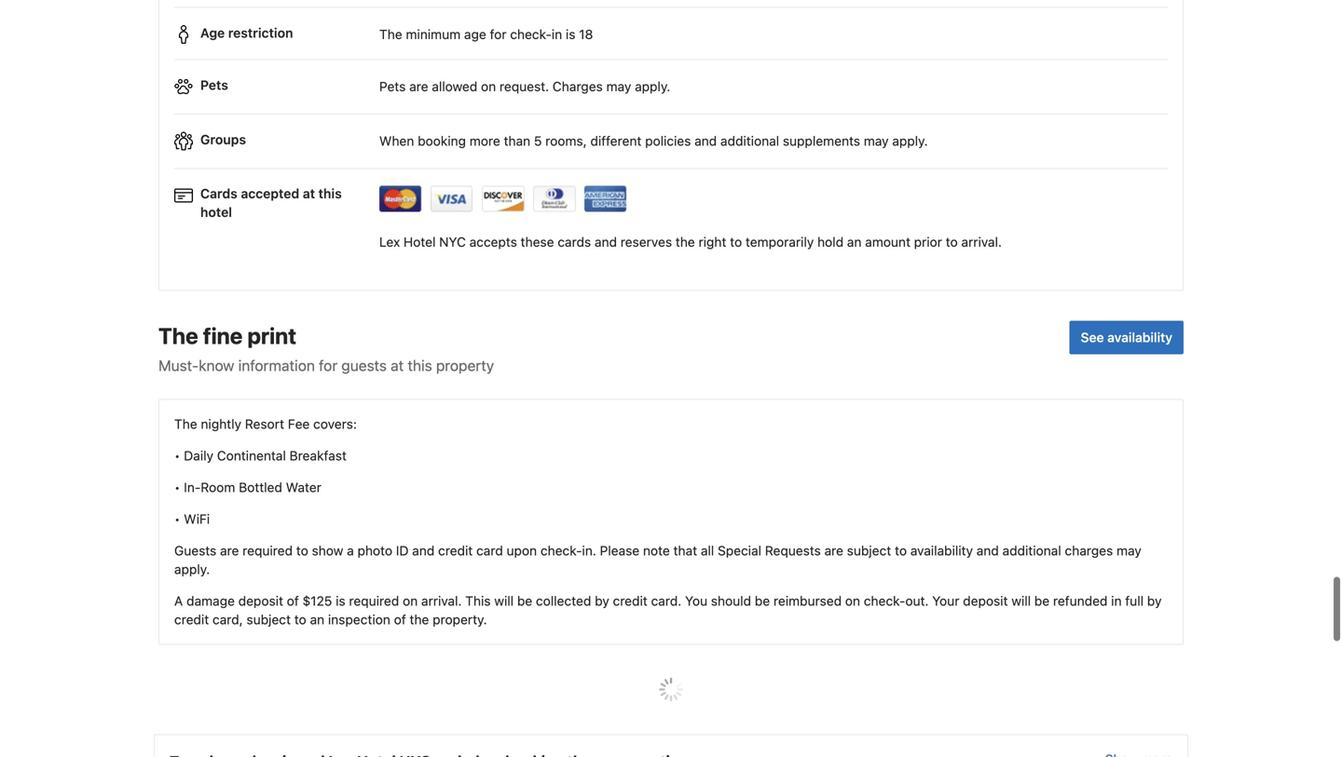 Task type: locate. For each thing, give the bounding box(es) containing it.
0 vertical spatial •
[[174, 448, 180, 464]]

will right this
[[494, 594, 514, 609]]

charges
[[553, 79, 603, 94]]

to right right
[[730, 235, 742, 250]]

pets down age
[[200, 77, 228, 93]]

1 vertical spatial availability
[[911, 543, 973, 559]]

may right 'charges'
[[606, 79, 631, 94]]

0 vertical spatial credit
[[438, 543, 473, 559]]

are for allowed
[[409, 79, 428, 94]]

pets for pets are allowed on request. charges may apply.
[[379, 79, 406, 94]]

fee
[[288, 417, 310, 432]]

credit
[[438, 543, 473, 559], [613, 594, 648, 609], [174, 612, 209, 628]]

supplements
[[783, 133, 860, 149]]

guests
[[341, 357, 387, 375]]

lex hotel nyc accepts these cards and reserves the right to temporarily hold an amount prior to arrival.
[[379, 235, 1002, 250]]

the minimum age for check-in is 18
[[379, 26, 593, 42]]

0 horizontal spatial this
[[318, 186, 342, 202]]

be left refunded
[[1035, 594, 1050, 609]]

credit down a
[[174, 612, 209, 628]]

american express image
[[585, 186, 627, 212]]

of left $125 on the left of the page
[[287, 594, 299, 609]]

additional left supplements
[[721, 133, 779, 149]]

an right hold
[[847, 235, 862, 250]]

2 • from the top
[[174, 480, 180, 495]]

• left daily
[[174, 448, 180, 464]]

1 horizontal spatial on
[[481, 79, 496, 94]]

the left minimum
[[379, 26, 402, 42]]

0 vertical spatial this
[[318, 186, 342, 202]]

0 horizontal spatial is
[[336, 594, 346, 609]]

0 horizontal spatial deposit
[[238, 594, 283, 609]]

1 horizontal spatial an
[[847, 235, 862, 250]]

2 horizontal spatial on
[[845, 594, 860, 609]]

to down $125 on the left of the page
[[294, 612, 306, 628]]

the
[[379, 26, 402, 42], [158, 323, 198, 349], [174, 417, 197, 432]]

see availability button
[[1070, 321, 1184, 355]]

2 by from the left
[[1147, 594, 1162, 609]]

be right should
[[755, 594, 770, 609]]

arrival. inside a damage deposit of $125 is required on arrival. this will be collected by credit card. you should be reimbursed on check-out. your deposit will be refunded in full by credit card, subject to an inspection of the property.
[[421, 594, 462, 609]]

may right charges
[[1117, 543, 1142, 559]]

2 be from the left
[[755, 594, 770, 609]]

1 horizontal spatial will
[[1012, 594, 1031, 609]]

subject inside a damage deposit of $125 is required on arrival. this will be collected by credit card. you should be reimbursed on check-out. your deposit will be refunded in full by credit card, subject to an inspection of the property.
[[247, 612, 291, 628]]

the up must-
[[158, 323, 198, 349]]

prior
[[914, 235, 942, 250]]

1 horizontal spatial pets
[[379, 79, 406, 94]]

water
[[286, 480, 321, 495]]

and
[[695, 133, 717, 149], [595, 235, 617, 250], [412, 543, 435, 559], [977, 543, 999, 559]]

1 horizontal spatial this
[[408, 357, 432, 375]]

card,
[[213, 612, 243, 628]]

2 horizontal spatial be
[[1035, 594, 1050, 609]]

subject right requests in the right bottom of the page
[[847, 543, 891, 559]]

0 horizontal spatial the
[[410, 612, 429, 628]]

0 vertical spatial arrival.
[[962, 235, 1002, 250]]

0 horizontal spatial on
[[403, 594, 418, 609]]

1 vertical spatial an
[[310, 612, 325, 628]]

5
[[534, 133, 542, 149]]

on down id
[[403, 594, 418, 609]]

1 horizontal spatial in
[[1111, 594, 1122, 609]]

refunded
[[1053, 594, 1108, 609]]

1 deposit from the left
[[238, 594, 283, 609]]

0 vertical spatial the
[[379, 26, 402, 42]]

• left wifi
[[174, 512, 180, 527]]

0 horizontal spatial by
[[595, 594, 609, 609]]

1 horizontal spatial may
[[864, 133, 889, 149]]

1 horizontal spatial required
[[349, 594, 399, 609]]

at right the guests
[[391, 357, 404, 375]]

accepts
[[470, 235, 517, 250]]

2 vertical spatial the
[[174, 417, 197, 432]]

1 vertical spatial •
[[174, 480, 180, 495]]

arrival. right prior
[[962, 235, 1002, 250]]

in left full
[[1111, 594, 1122, 609]]

this right accepted
[[318, 186, 342, 202]]

this left property
[[408, 357, 432, 375]]

check- left your
[[864, 594, 906, 609]]

0 horizontal spatial required
[[243, 543, 293, 559]]

will
[[494, 594, 514, 609], [1012, 594, 1031, 609]]

1 vertical spatial apply.
[[892, 133, 928, 149]]

please
[[600, 543, 640, 559]]

1 • from the top
[[174, 448, 180, 464]]

allowed
[[432, 79, 478, 94]]

0 horizontal spatial are
[[220, 543, 239, 559]]

on right reimbursed
[[845, 594, 860, 609]]

the left the property.
[[410, 612, 429, 628]]

required inside a damage deposit of $125 is required on arrival. this will be collected by credit card. you should be reimbursed on check-out. your deposit will be refunded in full by credit card, subject to an inspection of the property.
[[349, 594, 399, 609]]

by right 'collected' at the left bottom of the page
[[595, 594, 609, 609]]

are left allowed
[[409, 79, 428, 94]]

subject right card,
[[247, 612, 291, 628]]

for inside the fine print must-know information for guests at this property
[[319, 357, 338, 375]]

the left right
[[676, 235, 695, 250]]

1 vertical spatial credit
[[613, 594, 648, 609]]

0 horizontal spatial subject
[[247, 612, 291, 628]]

an down $125 on the left of the page
[[310, 612, 325, 628]]

1 vertical spatial the
[[410, 612, 429, 628]]

credit left the card.
[[613, 594, 648, 609]]

0 horizontal spatial pets
[[200, 77, 228, 93]]

is left 18
[[566, 26, 576, 42]]

1 vertical spatial may
[[864, 133, 889, 149]]

to right prior
[[946, 235, 958, 250]]

to
[[730, 235, 742, 250], [946, 235, 958, 250], [296, 543, 308, 559], [895, 543, 907, 559], [294, 612, 306, 628]]

0 horizontal spatial arrival.
[[421, 594, 462, 609]]

age restriction
[[200, 25, 293, 40]]

0 vertical spatial availability
[[1108, 330, 1173, 345]]

availability up your
[[911, 543, 973, 559]]

by
[[595, 594, 609, 609], [1147, 594, 1162, 609]]

is right $125 on the left of the page
[[336, 594, 346, 609]]

0 vertical spatial is
[[566, 26, 576, 42]]

are right guests
[[220, 543, 239, 559]]

1 vertical spatial for
[[319, 357, 338, 375]]

0 vertical spatial check-
[[510, 26, 552, 42]]

amount
[[865, 235, 911, 250]]

apply.
[[635, 79, 671, 94], [892, 133, 928, 149], [174, 562, 210, 577]]

0 horizontal spatial for
[[319, 357, 338, 375]]

resort
[[245, 417, 284, 432]]

the inside a damage deposit of $125 is required on arrival. this will be collected by credit card. you should be reimbursed on check-out. your deposit will be refunded in full by credit card, subject to an inspection of the property.
[[410, 612, 429, 628]]

daily
[[184, 448, 213, 464]]

of
[[287, 594, 299, 609], [394, 612, 406, 628]]

2 vertical spatial may
[[1117, 543, 1142, 559]]

0 vertical spatial an
[[847, 235, 862, 250]]

check- right upon
[[541, 543, 582, 559]]

1 horizontal spatial availability
[[1108, 330, 1173, 345]]

availability inside guests are required to show a photo id and credit card upon check-in. please note that all special requests are subject to availability and additional charges may apply.
[[911, 543, 973, 559]]

0 horizontal spatial availability
[[911, 543, 973, 559]]

are right requests in the right bottom of the page
[[825, 543, 844, 559]]

on right allowed
[[481, 79, 496, 94]]

pets
[[200, 77, 228, 93], [379, 79, 406, 94]]

1 horizontal spatial by
[[1147, 594, 1162, 609]]

out.
[[906, 594, 929, 609]]

deposit right your
[[963, 594, 1008, 609]]

apply. up 'when booking more than 5 rooms, different policies and additional supplements may apply.' on the top
[[635, 79, 671, 94]]

1 vertical spatial required
[[349, 594, 399, 609]]

the for fine
[[158, 323, 198, 349]]

required left show
[[243, 543, 293, 559]]

visa image
[[431, 186, 474, 212]]

1 vertical spatial the
[[158, 323, 198, 349]]

may inside guests are required to show a photo id and credit card upon check-in. please note that all special requests are subject to availability and additional charges may apply.
[[1117, 543, 1142, 559]]

3 • from the top
[[174, 512, 180, 527]]

0 horizontal spatial additional
[[721, 133, 779, 149]]

1 vertical spatial additional
[[1003, 543, 1062, 559]]

apply. right supplements
[[892, 133, 928, 149]]

1 horizontal spatial deposit
[[963, 594, 1008, 609]]

0 vertical spatial additional
[[721, 133, 779, 149]]

age
[[464, 26, 486, 42]]

0 horizontal spatial will
[[494, 594, 514, 609]]

in
[[552, 26, 562, 42], [1111, 594, 1122, 609]]

availability
[[1108, 330, 1173, 345], [911, 543, 973, 559]]

2 horizontal spatial may
[[1117, 543, 1142, 559]]

is inside a damage deposit of $125 is required on arrival. this will be collected by credit card. you should be reimbursed on check-out. your deposit will be refunded in full by credit card, subject to an inspection of the property.
[[336, 594, 346, 609]]

2 vertical spatial •
[[174, 512, 180, 527]]

discover image
[[482, 186, 525, 212]]

arrival. up the property.
[[421, 594, 462, 609]]

1 horizontal spatial at
[[391, 357, 404, 375]]

apply. down guests
[[174, 562, 210, 577]]

an
[[847, 235, 862, 250], [310, 612, 325, 628]]

0 horizontal spatial credit
[[174, 612, 209, 628]]

2 horizontal spatial apply.
[[892, 133, 928, 149]]

to up 'out.' at the right bottom of the page
[[895, 543, 907, 559]]

an inside a damage deposit of $125 is required on arrival. this will be collected by credit card. you should be reimbursed on check-out. your deposit will be refunded in full by credit card, subject to an inspection of the property.
[[310, 612, 325, 628]]

policies
[[645, 133, 691, 149]]

0 vertical spatial required
[[243, 543, 293, 559]]

1 vertical spatial this
[[408, 357, 432, 375]]

arrival.
[[962, 235, 1002, 250], [421, 594, 462, 609]]

hold
[[818, 235, 844, 250]]

• for • in-room bottled water
[[174, 480, 180, 495]]

continental
[[217, 448, 286, 464]]

show
[[312, 543, 343, 559]]

when
[[379, 133, 414, 149]]

that
[[674, 543, 697, 559]]

subject
[[847, 543, 891, 559], [247, 612, 291, 628]]

to left show
[[296, 543, 308, 559]]

1 horizontal spatial credit
[[438, 543, 473, 559]]

accepted payment methods and conditions element
[[174, 177, 1168, 219]]

0 vertical spatial in
[[552, 26, 562, 42]]

1 horizontal spatial the
[[676, 235, 695, 250]]

1 horizontal spatial of
[[394, 612, 406, 628]]

1 horizontal spatial are
[[409, 79, 428, 94]]

2 vertical spatial apply.
[[174, 562, 210, 577]]

by right full
[[1147, 594, 1162, 609]]

hotel
[[404, 235, 436, 250]]

will left refunded
[[1012, 594, 1031, 609]]

required up inspection
[[349, 594, 399, 609]]

0 vertical spatial subject
[[847, 543, 891, 559]]

1 horizontal spatial apply.
[[635, 79, 671, 94]]

be left 'collected' at the left bottom of the page
[[517, 594, 533, 609]]

right
[[699, 235, 727, 250]]

this
[[318, 186, 342, 202], [408, 357, 432, 375]]

1 vertical spatial is
[[336, 594, 346, 609]]

the
[[676, 235, 695, 250], [410, 612, 429, 628]]

0 horizontal spatial at
[[303, 186, 315, 202]]

the up daily
[[174, 417, 197, 432]]

temporarily
[[746, 235, 814, 250]]

may right supplements
[[864, 133, 889, 149]]

1 horizontal spatial for
[[490, 26, 507, 42]]

reimbursed
[[774, 594, 842, 609]]

booking
[[418, 133, 466, 149]]

1 vertical spatial check-
[[541, 543, 582, 559]]

0 horizontal spatial of
[[287, 594, 299, 609]]

for right age
[[490, 26, 507, 42]]

0 horizontal spatial apply.
[[174, 562, 210, 577]]

additional
[[721, 133, 779, 149], [1003, 543, 1062, 559]]

3 be from the left
[[1035, 594, 1050, 609]]

of right inspection
[[394, 612, 406, 628]]

are
[[409, 79, 428, 94], [220, 543, 239, 559], [825, 543, 844, 559]]

accepted
[[241, 186, 299, 202]]

at
[[303, 186, 315, 202], [391, 357, 404, 375]]

room
[[201, 480, 235, 495]]

credit left 'card'
[[438, 543, 473, 559]]

additional left charges
[[1003, 543, 1062, 559]]

• for • daily continental breakfast
[[174, 448, 180, 464]]

1 vertical spatial at
[[391, 357, 404, 375]]

in inside a damage deposit of $125 is required on arrival. this will be collected by credit card. you should be reimbursed on check-out. your deposit will be refunded in full by credit card, subject to an inspection of the property.
[[1111, 594, 1122, 609]]

check- up pets are allowed on request. charges may apply.
[[510, 26, 552, 42]]

pets up when
[[379, 79, 406, 94]]

in left 18
[[552, 26, 562, 42]]

may
[[606, 79, 631, 94], [864, 133, 889, 149], [1117, 543, 1142, 559]]

for left the guests
[[319, 357, 338, 375]]

on
[[481, 79, 496, 94], [403, 594, 418, 609], [845, 594, 860, 609]]

1 horizontal spatial additional
[[1003, 543, 1062, 559]]

deposit up card,
[[238, 594, 283, 609]]

a
[[174, 594, 183, 609]]

required inside guests are required to show a photo id and credit card upon check-in. please note that all special requests are subject to availability and additional charges may apply.
[[243, 543, 293, 559]]

0 vertical spatial apply.
[[635, 79, 671, 94]]

1 vertical spatial of
[[394, 612, 406, 628]]

be
[[517, 594, 533, 609], [755, 594, 770, 609], [1035, 594, 1050, 609]]

this
[[465, 594, 491, 609]]

0 vertical spatial for
[[490, 26, 507, 42]]

1 vertical spatial arrival.
[[421, 594, 462, 609]]

0 vertical spatial of
[[287, 594, 299, 609]]

1 vertical spatial subject
[[247, 612, 291, 628]]

1 horizontal spatial be
[[755, 594, 770, 609]]

the inside the fine print must-know information for guests at this property
[[158, 323, 198, 349]]

• left the in-
[[174, 480, 180, 495]]

0 horizontal spatial in
[[552, 26, 562, 42]]

at right accepted
[[303, 186, 315, 202]]

0 horizontal spatial an
[[310, 612, 325, 628]]

2 vertical spatial check-
[[864, 594, 906, 609]]

1 vertical spatial in
[[1111, 594, 1122, 609]]

print
[[247, 323, 297, 349]]

0 horizontal spatial may
[[606, 79, 631, 94]]

0 vertical spatial at
[[303, 186, 315, 202]]

deposit
[[238, 594, 283, 609], [963, 594, 1008, 609]]

0 horizontal spatial be
[[517, 594, 533, 609]]

1 horizontal spatial subject
[[847, 543, 891, 559]]

subject inside guests are required to show a photo id and credit card upon check-in. please note that all special requests are subject to availability and additional charges may apply.
[[847, 543, 891, 559]]

availability right see on the right top of the page
[[1108, 330, 1173, 345]]



Task type: vqa. For each thing, say whether or not it's contained in the screenshot.


Task type: describe. For each thing, give the bounding box(es) containing it.
1 will from the left
[[494, 594, 514, 609]]

know
[[199, 357, 234, 375]]

see
[[1081, 330, 1104, 345]]

1 horizontal spatial is
[[566, 26, 576, 42]]

additional inside guests are required to show a photo id and credit card upon check-in. please note that all special requests are subject to availability and additional charges may apply.
[[1003, 543, 1062, 559]]

reserves
[[621, 235, 672, 250]]

in-
[[184, 480, 201, 495]]

bottled
[[239, 480, 282, 495]]

covers:
[[313, 417, 357, 432]]

collected
[[536, 594, 591, 609]]

see availability
[[1081, 330, 1173, 345]]

2 horizontal spatial credit
[[613, 594, 648, 609]]

• wifi
[[174, 512, 210, 527]]

should
[[711, 594, 751, 609]]

than
[[504, 133, 531, 149]]

1 by from the left
[[595, 594, 609, 609]]

to inside a damage deposit of $125 is required on arrival. this will be collected by credit card. you should be reimbursed on check-out. your deposit will be refunded in full by credit card, subject to an inspection of the property.
[[294, 612, 306, 628]]

photo
[[358, 543, 393, 559]]

upon
[[507, 543, 537, 559]]

this inside the fine print must-know information for guests at this property
[[408, 357, 432, 375]]

note
[[643, 543, 670, 559]]

inspection
[[328, 612, 390, 628]]

diners club image
[[533, 186, 576, 212]]

apply. inside guests are required to show a photo id and credit card upon check-in. please note that all special requests are subject to availability and additional charges may apply.
[[174, 562, 210, 577]]

at inside the fine print must-know information for guests at this property
[[391, 357, 404, 375]]

groups
[[200, 132, 246, 147]]

different
[[591, 133, 642, 149]]

cards
[[558, 235, 591, 250]]

0 vertical spatial may
[[606, 79, 631, 94]]

• in-room bottled water
[[174, 480, 321, 495]]

more
[[470, 133, 500, 149]]

damage
[[187, 594, 235, 609]]

fine
[[203, 323, 243, 349]]

breakfast
[[290, 448, 347, 464]]

request.
[[500, 79, 549, 94]]

nightly
[[201, 417, 241, 432]]

a damage deposit of $125 is required on arrival. this will be collected by credit card. you should be reimbursed on check-out. your deposit will be refunded in full by credit card, subject to an inspection of the property.
[[174, 594, 1162, 628]]

you
[[685, 594, 708, 609]]

cards
[[200, 186, 238, 202]]

0 vertical spatial the
[[676, 235, 695, 250]]

information
[[238, 357, 315, 375]]

all
[[701, 543, 714, 559]]

in.
[[582, 543, 596, 559]]

credit inside guests are required to show a photo id and credit card upon check-in. please note that all special requests are subject to availability and additional charges may apply.
[[438, 543, 473, 559]]

1 horizontal spatial arrival.
[[962, 235, 1002, 250]]

must-
[[158, 357, 199, 375]]

check- inside guests are required to show a photo id and credit card upon check-in. please note that all special requests are subject to availability and additional charges may apply.
[[541, 543, 582, 559]]

card
[[476, 543, 503, 559]]

your
[[932, 594, 960, 609]]

a
[[347, 543, 354, 559]]

property
[[436, 357, 494, 375]]

hotel
[[200, 205, 232, 220]]

2 will from the left
[[1012, 594, 1031, 609]]

wifi
[[184, 512, 210, 527]]

minimum
[[406, 26, 461, 42]]

the fine print must-know information for guests at this property
[[158, 323, 494, 375]]

at inside the cards accepted at this hotel
[[303, 186, 315, 202]]

cards accepted at this hotel
[[200, 186, 342, 220]]

card.
[[651, 594, 682, 609]]

the for minimum
[[379, 26, 402, 42]]

2 vertical spatial credit
[[174, 612, 209, 628]]

mastercard image
[[379, 186, 422, 212]]

• for • wifi
[[174, 512, 180, 527]]

2 horizontal spatial are
[[825, 543, 844, 559]]

when booking more than 5 rooms, different policies and additional supplements may apply.
[[379, 133, 928, 149]]

pets for pets
[[200, 77, 228, 93]]

pets are allowed on request. charges may apply.
[[379, 79, 671, 94]]

availability inside button
[[1108, 330, 1173, 345]]

the for nightly
[[174, 417, 197, 432]]

• daily continental breakfast
[[174, 448, 347, 464]]

property.
[[433, 612, 487, 628]]

lex
[[379, 235, 400, 250]]

the nightly resort fee covers:
[[174, 417, 357, 432]]

age
[[200, 25, 225, 40]]

rooms,
[[546, 133, 587, 149]]

check- inside a damage deposit of $125 is required on arrival. this will be collected by credit card. you should be reimbursed on check-out. your deposit will be refunded in full by credit card, subject to an inspection of the property.
[[864, 594, 906, 609]]

special
[[718, 543, 762, 559]]

this inside the cards accepted at this hotel
[[318, 186, 342, 202]]

guests are required to show a photo id and credit card upon check-in. please note that all special requests are subject to availability and additional charges may apply.
[[174, 543, 1142, 577]]

these
[[521, 235, 554, 250]]

2 deposit from the left
[[963, 594, 1008, 609]]

restriction
[[228, 25, 293, 40]]

full
[[1126, 594, 1144, 609]]

1 be from the left
[[517, 594, 533, 609]]

are for required
[[220, 543, 239, 559]]

charges
[[1065, 543, 1113, 559]]

requests
[[765, 543, 821, 559]]

nyc
[[439, 235, 466, 250]]

guests
[[174, 543, 217, 559]]

id
[[396, 543, 409, 559]]

$125
[[303, 594, 332, 609]]

18
[[579, 26, 593, 42]]



